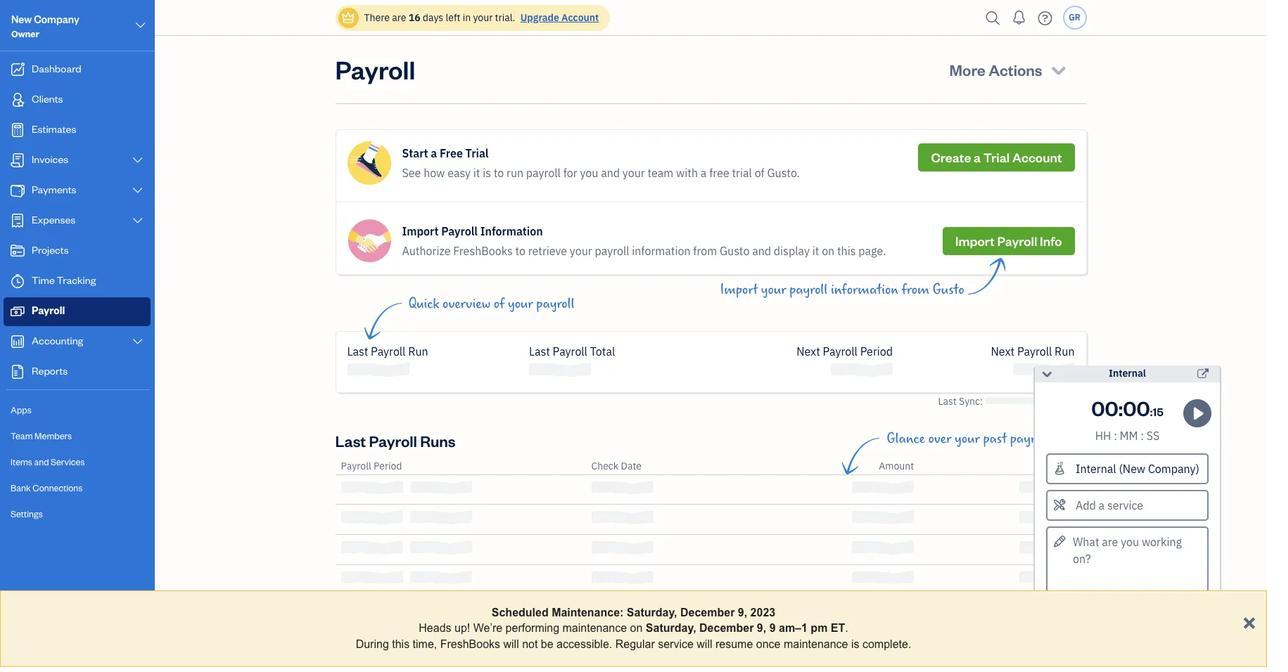 Task type: describe. For each thing, give the bounding box(es) containing it.
dashboard image
[[9, 63, 26, 77]]

: right hh
[[1114, 429, 1118, 443]]

notifications image
[[1008, 4, 1031, 32]]

date
[[621, 460, 642, 473]]

info
[[1040, 233, 1062, 249]]

a for create
[[974, 149, 981, 165]]

team members link
[[4, 424, 151, 449]]

gusto inside import payroll information authorize freshbooks to retrieve your payroll information from gusto and display it on this page.
[[720, 244, 750, 258]]

accessible.
[[557, 639, 613, 651]]

apps
[[11, 405, 31, 416]]

: inside '00 : 00 : 15'
[[1151, 405, 1153, 419]]

connections
[[33, 483, 83, 494]]

there are 16 days left in your trial. upgrade account
[[364, 11, 599, 24]]

your right overview
[[508, 296, 533, 313]]

payments
[[32, 183, 76, 196]]

services
[[51, 457, 85, 468]]

payment image
[[9, 184, 26, 198]]

What are you working on? text field
[[1047, 527, 1209, 598]]

over
[[929, 431, 952, 447]]

trial
[[732, 166, 752, 180]]

upgrade account link
[[518, 11, 599, 24]]

how
[[424, 166, 445, 180]]

this inside scheduled maintenance: saturday, december 9, 2023 heads up! we're performing maintenance on saturday, december 9, 9 am–1 pm et . during this time, freshbooks will not be accessible. regular service will resume once maintenance is complete.
[[392, 639, 410, 651]]

hh
[[1096, 429, 1112, 443]]

retrieve
[[528, 244, 567, 258]]

time inside button
[[1125, 614, 1155, 631]]

2 will from the left
[[697, 639, 713, 651]]

resume
[[716, 639, 753, 651]]

display
[[774, 244, 810, 258]]

bank connections
[[11, 483, 83, 494]]

ss
[[1147, 429, 1160, 443]]

1 vertical spatial december
[[700, 623, 754, 635]]

trial inside button
[[984, 149, 1010, 165]]

1 vertical spatial gusto
[[933, 282, 965, 298]]

last sync :
[[939, 395, 986, 408]]

project image
[[9, 244, 26, 258]]

from inside import payroll information authorize freshbooks to retrieve your payroll information from gusto and display it on this page.
[[693, 244, 717, 258]]

new company owner
[[11, 13, 79, 39]]

and inside start a free trial see how easy it is to run payroll for you and your team with a free trial of gusto.
[[601, 166, 620, 180]]

amount
[[879, 460, 914, 473]]

gusto.
[[768, 166, 800, 180]]

resume timer image
[[1189, 406, 1208, 423]]

payroll for import payroll information authorize freshbooks to retrieve your payroll information from gusto and display it on this page.
[[441, 225, 478, 239]]

15
[[1153, 405, 1164, 419]]

1 vertical spatial maintenance
[[784, 639, 848, 651]]

actions
[[989, 60, 1043, 80]]

for
[[564, 166, 578, 180]]

action
[[1053, 460, 1081, 473]]

left
[[446, 11, 461, 24]]

next payroll run
[[991, 345, 1075, 359]]

of inside start a free trial see how easy it is to run payroll for you and your team with a free trial of gusto.
[[755, 166, 765, 180]]

check date
[[592, 460, 642, 473]]

chart image
[[9, 335, 26, 349]]

payroll inside import payroll information authorize freshbooks to retrieve your payroll information from gusto and display it on this page.
[[595, 244, 630, 258]]

import for import payroll information authorize freshbooks to retrieve your payroll information from gusto and display it on this page.
[[402, 225, 439, 239]]

quick overview of your payroll
[[409, 296, 575, 313]]

glance over your past payroll runs
[[887, 431, 1077, 447]]

to inside start a free trial see how easy it is to run payroll for you and your team with a free trial of gusto.
[[494, 166, 504, 180]]

up!
[[455, 623, 470, 635]]

16
[[409, 11, 421, 24]]

payroll for last payroll total
[[553, 345, 588, 359]]

1 vertical spatial chevron large down image
[[131, 215, 144, 227]]

0 vertical spatial december
[[681, 607, 735, 619]]

maintenance:
[[552, 607, 624, 619]]

start
[[402, 146, 428, 160]]

this inside import payroll information authorize freshbooks to retrieve your payroll information from gusto and display it on this page.
[[838, 244, 856, 258]]

last for last payroll run
[[347, 345, 368, 359]]

more
[[950, 60, 986, 80]]

quick
[[409, 296, 440, 313]]

free
[[710, 166, 730, 180]]

is inside scheduled maintenance: saturday, december 9, 2023 heads up! we're performing maintenance on saturday, december 9, 9 am–1 pm et . during this time, freshbooks will not be accessible. regular service will resume once maintenance is complete.
[[852, 639, 860, 651]]

dashboard link
[[4, 56, 151, 84]]

0 horizontal spatial 9,
[[738, 607, 748, 619]]

expense image
[[9, 214, 26, 228]]

account inside button
[[1013, 149, 1062, 165]]

invoice image
[[9, 153, 26, 168]]

items
[[11, 457, 32, 468]]

: up hh : mm : ss
[[1119, 395, 1124, 422]]

service
[[658, 639, 694, 651]]

clients
[[32, 92, 63, 106]]

upgrade
[[521, 11, 559, 24]]

search image
[[982, 7, 1005, 29]]

import for import your payroll information from gusto
[[720, 282, 758, 298]]

be
[[541, 639, 554, 651]]

your inside start a free trial see how easy it is to run payroll for you and your team with a free trial of gusto.
[[623, 166, 645, 180]]

invoices link
[[4, 146, 151, 175]]

money image
[[9, 305, 26, 319]]

gr
[[1069, 12, 1081, 23]]

to inside import payroll information authorize freshbooks to retrieve your payroll information from gusto and display it on this page.
[[516, 244, 526, 258]]

go to help image
[[1034, 7, 1057, 29]]

run for next payroll run
[[1055, 345, 1075, 359]]

days
[[423, 11, 444, 24]]

next for next payroll run
[[991, 345, 1015, 359]]

team
[[648, 166, 674, 180]]

payroll for next payroll run
[[1018, 345, 1052, 359]]

create a trial account
[[931, 149, 1062, 165]]

chevrondown image
[[1049, 60, 1069, 80]]

projects link
[[4, 237, 151, 266]]

payroll for last payroll run
[[371, 345, 406, 359]]

client image
[[9, 93, 26, 107]]

reports link
[[4, 358, 151, 387]]

team
[[11, 431, 33, 442]]

information inside import payroll information authorize freshbooks to retrieve your payroll information from gusto and display it on this page.
[[632, 244, 691, 258]]

payroll link
[[4, 298, 151, 327]]

last for last payroll total
[[529, 345, 550, 359]]

internal
[[1109, 367, 1146, 380]]

are
[[392, 11, 406, 24]]

trial inside start a free trial see how easy it is to run payroll for you and your team with a free trial of gusto.
[[466, 146, 489, 160]]

more actions button
[[937, 53, 1081, 87]]

next for next payroll period
[[797, 345, 821, 359]]

time tracking
[[32, 274, 96, 287]]

et
[[831, 623, 845, 635]]

and inside import payroll information authorize freshbooks to retrieve your payroll information from gusto and display it on this page.
[[752, 244, 771, 258]]

regular
[[616, 639, 655, 651]]

you
[[580, 166, 599, 180]]

payroll for next payroll period
[[823, 345, 858, 359]]

bank connections link
[[4, 477, 151, 501]]

past
[[984, 431, 1007, 447]]

0 vertical spatial period
[[861, 345, 893, 359]]

it inside start a free trial see how easy it is to run payroll for you and your team with a free trial of gusto.
[[474, 166, 480, 180]]

easy
[[448, 166, 471, 180]]

items and services
[[11, 457, 85, 468]]

payroll inside main element
[[32, 304, 65, 317]]

run
[[507, 166, 524, 180]]

a for start
[[431, 146, 437, 160]]

your down display
[[761, 282, 787, 298]]

accounting link
[[4, 328, 151, 357]]

run for last payroll run
[[408, 345, 428, 359]]

clients link
[[4, 86, 151, 115]]

on inside scheduled maintenance: saturday, december 9, 2023 heads up! we're performing maintenance on saturday, december 9, 9 am–1 pm et . during this time, freshbooks will not be accessible. regular service will resume once maintenance is complete.
[[630, 623, 643, 635]]

expenses
[[32, 213, 75, 227]]

chevron large down image for invoices
[[131, 155, 144, 166]]



Task type: locate. For each thing, give the bounding box(es) containing it.
1 vertical spatial account
[[1013, 149, 1062, 165]]

1 horizontal spatial account
[[1013, 149, 1062, 165]]

settings
[[11, 509, 43, 520]]

complete.
[[863, 639, 912, 651]]

last for last payroll runs
[[335, 431, 366, 451]]

projects
[[32, 244, 69, 257]]

payroll down display
[[790, 282, 828, 298]]

and
[[601, 166, 620, 180], [752, 244, 771, 258], [34, 457, 49, 468]]

open in new window image
[[1198, 366, 1209, 383]]

0 horizontal spatial is
[[483, 166, 491, 180]]

freshbooks inside import payroll information authorize freshbooks to retrieve your payroll information from gusto and display it on this page.
[[453, 244, 513, 258]]

saturday, up service at the right of page
[[646, 623, 697, 635]]

owner
[[11, 28, 39, 39]]

your right "retrieve"
[[570, 244, 592, 258]]

company
[[34, 13, 79, 26]]

1 horizontal spatial import
[[720, 282, 758, 298]]

maintenance down pm
[[784, 639, 848, 651]]

1 run from the left
[[408, 345, 428, 359]]

trial right free on the left top of page
[[466, 146, 489, 160]]

1 horizontal spatial 00
[[1124, 395, 1151, 422]]

0 horizontal spatial next
[[797, 345, 821, 359]]

0 horizontal spatial information
[[632, 244, 691, 258]]

payroll
[[526, 166, 561, 180], [595, 244, 630, 258], [790, 282, 828, 298], [537, 296, 575, 313], [1011, 431, 1049, 447]]

runs
[[1052, 431, 1077, 447]]

this left 'time,' at the left of page
[[392, 639, 410, 651]]

payroll right past
[[1011, 431, 1049, 447]]

1 vertical spatial it
[[813, 244, 820, 258]]

0 horizontal spatial account
[[562, 11, 599, 24]]

time inside main element
[[32, 274, 55, 287]]

1 next from the left
[[797, 345, 821, 359]]

Add a client or project text field
[[1048, 455, 1208, 484]]

2023
[[751, 607, 776, 619]]

and right the you
[[601, 166, 620, 180]]

chevron large down image inside payments link
[[131, 185, 144, 196]]

on inside import payroll information authorize freshbooks to retrieve your payroll information from gusto and display it on this page.
[[822, 244, 835, 258]]

last payroll run
[[347, 345, 428, 359]]

will right service at the right of page
[[697, 639, 713, 651]]

freshbooks inside scheduled maintenance: saturday, december 9, 2023 heads up! we're performing maintenance on saturday, december 9, 9 am–1 pm et . during this time, freshbooks will not be accessible. regular service will resume once maintenance is complete.
[[440, 639, 500, 651]]

0 vertical spatial information
[[632, 244, 691, 258]]

create
[[931, 149, 972, 165]]

check
[[592, 460, 619, 473]]

to down information
[[516, 244, 526, 258]]

payroll for last payroll runs
[[369, 431, 417, 451]]

estimate image
[[9, 123, 26, 137]]

1 horizontal spatial to
[[516, 244, 526, 258]]

this left page.
[[838, 244, 856, 258]]

2 vertical spatial and
[[34, 457, 49, 468]]

time tracking link
[[4, 267, 151, 296]]

1 00 from the left
[[1092, 395, 1119, 422]]

chevron large down image down invoices link
[[131, 185, 144, 196]]

0 horizontal spatial run
[[408, 345, 428, 359]]

1 horizontal spatial 9,
[[757, 623, 767, 635]]

am–1
[[779, 623, 808, 635]]

0 vertical spatial 9,
[[738, 607, 748, 619]]

last payroll total
[[529, 345, 615, 359]]

your right in
[[473, 11, 493, 24]]

payroll inside start a free trial see how easy it is to run payroll for you and your team with a free trial of gusto.
[[526, 166, 561, 180]]

december
[[681, 607, 735, 619], [700, 623, 754, 635]]

chevron large down image for payments
[[131, 185, 144, 196]]

time right log
[[1125, 614, 1155, 631]]

report image
[[9, 365, 26, 379]]

chevron large down image
[[131, 155, 144, 166], [131, 185, 144, 196], [131, 336, 144, 348]]

payroll inside import payroll information authorize freshbooks to retrieve your payroll information from gusto and display it on this page.
[[441, 225, 478, 239]]

is right the easy
[[483, 166, 491, 180]]

run
[[408, 345, 428, 359], [1055, 345, 1075, 359]]

2 00 from the left
[[1124, 395, 1151, 422]]

payments link
[[4, 177, 151, 206]]

sync
[[959, 395, 981, 408]]

1 vertical spatial and
[[752, 244, 771, 258]]

is left complete.
[[852, 639, 860, 651]]

1 horizontal spatial and
[[601, 166, 620, 180]]

1 vertical spatial to
[[516, 244, 526, 258]]

0 horizontal spatial it
[[474, 166, 480, 180]]

payroll for import payroll info
[[998, 233, 1038, 249]]

: left ss
[[1141, 429, 1144, 443]]

2 run from the left
[[1055, 345, 1075, 359]]

discard button
[[1047, 643, 1209, 668]]

×
[[1243, 609, 1256, 635]]

your right over on the right
[[955, 431, 980, 447]]

on up regular
[[630, 623, 643, 635]]

1 vertical spatial freshbooks
[[440, 639, 500, 651]]

1 will from the left
[[504, 639, 519, 651]]

maintenance down maintenance:
[[563, 623, 627, 635]]

0 vertical spatial from
[[693, 244, 717, 258]]

and left display
[[752, 244, 771, 258]]

0 vertical spatial and
[[601, 166, 620, 180]]

0 vertical spatial freshbooks
[[453, 244, 513, 258]]

to left 'run'
[[494, 166, 504, 180]]

main element
[[0, 0, 190, 668]]

page.
[[859, 244, 886, 258]]

freshbooks down information
[[453, 244, 513, 258]]

import your payroll information from gusto
[[720, 282, 965, 298]]

your left team
[[623, 166, 645, 180]]

1 horizontal spatial time
[[1125, 614, 1155, 631]]

0 vertical spatial saturday,
[[627, 607, 677, 619]]

2 vertical spatial chevron large down image
[[131, 336, 144, 348]]

0 horizontal spatial import
[[402, 225, 439, 239]]

time right timer icon
[[32, 274, 55, 287]]

time,
[[413, 639, 437, 651]]

1 horizontal spatial information
[[831, 282, 899, 298]]

0 vertical spatial is
[[483, 166, 491, 180]]

1 vertical spatial chevron large down image
[[131, 185, 144, 196]]

chevron large down image down estimates link
[[131, 155, 144, 166]]

members
[[35, 431, 72, 442]]

last for last sync :
[[939, 395, 957, 408]]

1 horizontal spatial a
[[701, 166, 707, 180]]

2 next from the left
[[991, 345, 1015, 359]]

import inside import payroll information authorize freshbooks to retrieve your payroll information from gusto and display it on this page.
[[402, 225, 439, 239]]

your
[[473, 11, 493, 24], [623, 166, 645, 180], [570, 244, 592, 258], [761, 282, 787, 298], [508, 296, 533, 313], [955, 431, 980, 447]]

a right create
[[974, 149, 981, 165]]

Add a service text field
[[1048, 492, 1208, 520]]

timer image
[[9, 275, 26, 289]]

00 up hh
[[1092, 395, 1119, 422]]

2 chevron large down image from the top
[[131, 185, 144, 196]]

1 horizontal spatial this
[[838, 244, 856, 258]]

1 vertical spatial time
[[1125, 614, 1155, 631]]

1 horizontal spatial on
[[822, 244, 835, 258]]

last payroll runs
[[335, 431, 456, 451]]

0 vertical spatial chevron large down image
[[134, 17, 147, 34]]

0 horizontal spatial this
[[392, 639, 410, 651]]

1 vertical spatial this
[[392, 639, 410, 651]]

settings link
[[4, 503, 151, 527]]

payroll right "retrieve"
[[595, 244, 630, 258]]

there
[[364, 11, 390, 24]]

new
[[11, 13, 32, 26]]

0 vertical spatial time
[[32, 274, 55, 287]]

2 horizontal spatial a
[[974, 149, 981, 165]]

of right overview
[[494, 296, 505, 313]]

1 horizontal spatial trial
[[984, 149, 1010, 165]]

payroll left for
[[526, 166, 561, 180]]

chevron large down image for accounting
[[131, 336, 144, 348]]

will
[[504, 639, 519, 651], [697, 639, 713, 651]]

0 vertical spatial it
[[474, 166, 480, 180]]

hh : mm : ss
[[1096, 429, 1160, 443]]

0 horizontal spatial trial
[[466, 146, 489, 160]]

1 vertical spatial period
[[374, 460, 402, 473]]

saturday, up regular
[[627, 607, 677, 619]]

0 vertical spatial chevron large down image
[[131, 155, 144, 166]]

chevron large down image
[[134, 17, 147, 34], [131, 215, 144, 227]]

1 horizontal spatial gusto
[[933, 282, 965, 298]]

1 vertical spatial from
[[902, 282, 930, 298]]

account
[[562, 11, 599, 24], [1013, 149, 1062, 165]]

a left free on the left top of page
[[431, 146, 437, 160]]

estimates link
[[4, 116, 151, 145]]

1 vertical spatial is
[[852, 639, 860, 651]]

0 vertical spatial to
[[494, 166, 504, 180]]

it right the easy
[[474, 166, 480, 180]]

tracking
[[57, 274, 96, 287]]

0 vertical spatial of
[[755, 166, 765, 180]]

0 horizontal spatial on
[[630, 623, 643, 635]]

during
[[356, 639, 389, 651]]

payroll period
[[341, 460, 402, 473]]

pm
[[811, 623, 828, 635]]

gusto
[[720, 244, 750, 258], [933, 282, 965, 298]]

0 vertical spatial on
[[822, 244, 835, 258]]

log time button
[[1047, 609, 1209, 637]]

crown image
[[341, 10, 356, 25]]

heads
[[419, 623, 452, 635]]

0 horizontal spatial to
[[494, 166, 504, 180]]

trial.
[[495, 11, 515, 24]]

import for import payroll info
[[956, 233, 995, 249]]

performing
[[506, 623, 560, 635]]

0 vertical spatial this
[[838, 244, 856, 258]]

import payroll info button
[[943, 227, 1075, 255]]

estimates
[[32, 122, 76, 136]]

1 horizontal spatial it
[[813, 244, 820, 258]]

0 horizontal spatial maintenance
[[563, 623, 627, 635]]

0 horizontal spatial of
[[494, 296, 505, 313]]

mm
[[1120, 429, 1139, 443]]

and inside main element
[[34, 457, 49, 468]]

scheduled
[[492, 607, 549, 619]]

2 horizontal spatial and
[[752, 244, 771, 258]]

freshbooks down up!
[[440, 639, 500, 651]]

chevron large down image inside accounting link
[[131, 336, 144, 348]]

expenses link
[[4, 207, 151, 236]]

it
[[474, 166, 480, 180], [813, 244, 820, 258]]

scheduled maintenance: saturday, december 9, 2023 heads up! we're performing maintenance on saturday, december 9, 9 am–1 pm et . during this time, freshbooks will not be accessible. regular service will resume once maintenance is complete.
[[356, 607, 912, 651]]

will left not
[[504, 639, 519, 651]]

0 vertical spatial account
[[562, 11, 599, 24]]

1 vertical spatial on
[[630, 623, 643, 635]]

payroll up last payroll total
[[537, 296, 575, 313]]

a inside button
[[974, 149, 981, 165]]

0 horizontal spatial 00
[[1092, 395, 1119, 422]]

is inside start a free trial see how easy it is to run payroll for you and your team with a free trial of gusto.
[[483, 166, 491, 180]]

it right display
[[813, 244, 820, 258]]

1 horizontal spatial from
[[902, 282, 930, 298]]

1 vertical spatial of
[[494, 296, 505, 313]]

00 left 15
[[1124, 395, 1151, 422]]

3 chevron large down image from the top
[[131, 336, 144, 348]]

import
[[402, 225, 439, 239], [956, 233, 995, 249], [720, 282, 758, 298]]

1 horizontal spatial is
[[852, 639, 860, 651]]

1 vertical spatial saturday,
[[646, 623, 697, 635]]

0 vertical spatial maintenance
[[563, 623, 627, 635]]

0 vertical spatial gusto
[[720, 244, 750, 258]]

items and services link
[[4, 450, 151, 475]]

of right trial in the right top of the page
[[755, 166, 765, 180]]

9, left '2023'
[[738, 607, 748, 619]]

on
[[822, 244, 835, 258], [630, 623, 643, 635]]

0 horizontal spatial a
[[431, 146, 437, 160]]

trial right create
[[984, 149, 1010, 165]]

1 horizontal spatial maintenance
[[784, 639, 848, 651]]

1 horizontal spatial period
[[861, 345, 893, 359]]

0 horizontal spatial period
[[374, 460, 402, 473]]

1 horizontal spatial next
[[991, 345, 1015, 359]]

see
[[402, 166, 421, 180]]

log
[[1101, 614, 1122, 631]]

0 horizontal spatial will
[[504, 639, 519, 651]]

1 chevron large down image from the top
[[131, 155, 144, 166]]

from
[[693, 244, 717, 258], [902, 282, 930, 298]]

this
[[838, 244, 856, 258], [392, 639, 410, 651]]

collapse timer details image
[[1041, 366, 1054, 383]]

0 horizontal spatial gusto
[[720, 244, 750, 258]]

1 horizontal spatial will
[[697, 639, 713, 651]]

it inside import payroll information authorize freshbooks to retrieve your payroll information from gusto and display it on this page.
[[813, 244, 820, 258]]

authorize
[[402, 244, 451, 258]]

start a free trial see how easy it is to run payroll for you and your team with a free trial of gusto.
[[402, 146, 800, 180]]

9, left 9
[[757, 623, 767, 635]]

payroll inside button
[[998, 233, 1038, 249]]

00 : 00 : 15
[[1092, 395, 1164, 422]]

× button
[[1243, 609, 1256, 635]]

0 horizontal spatial from
[[693, 244, 717, 258]]

0 horizontal spatial time
[[32, 274, 55, 287]]

on right display
[[822, 244, 835, 258]]

1 vertical spatial information
[[831, 282, 899, 298]]

and right items on the left bottom of page
[[34, 457, 49, 468]]

× dialog
[[0, 591, 1268, 668]]

1 horizontal spatial of
[[755, 166, 765, 180]]

1 horizontal spatial run
[[1055, 345, 1075, 359]]

not
[[522, 639, 538, 651]]

next payroll period
[[797, 345, 893, 359]]

apps link
[[4, 398, 151, 423]]

overview
[[443, 296, 491, 313]]

9,
[[738, 607, 748, 619], [757, 623, 767, 635]]

bank
[[11, 483, 31, 494]]

is
[[483, 166, 491, 180], [852, 639, 860, 651]]

9
[[770, 623, 776, 635]]

1 vertical spatial 9,
[[757, 623, 767, 635]]

: up ss
[[1151, 405, 1153, 419]]

to
[[494, 166, 504, 180], [516, 244, 526, 258]]

2 horizontal spatial import
[[956, 233, 995, 249]]

: up glance over your past payroll runs
[[981, 395, 983, 408]]

0 horizontal spatial and
[[34, 457, 49, 468]]

chevron large down image down payroll link
[[131, 336, 144, 348]]

total
[[590, 345, 615, 359]]

a left free
[[701, 166, 707, 180]]

import inside button
[[956, 233, 995, 249]]

your inside import payroll information authorize freshbooks to retrieve your payroll information from gusto and display it on this page.
[[570, 244, 592, 258]]

accounting
[[32, 334, 83, 348]]



Task type: vqa. For each thing, say whether or not it's contained in the screenshot.
Nelson in the Nelson LLC Owner
no



